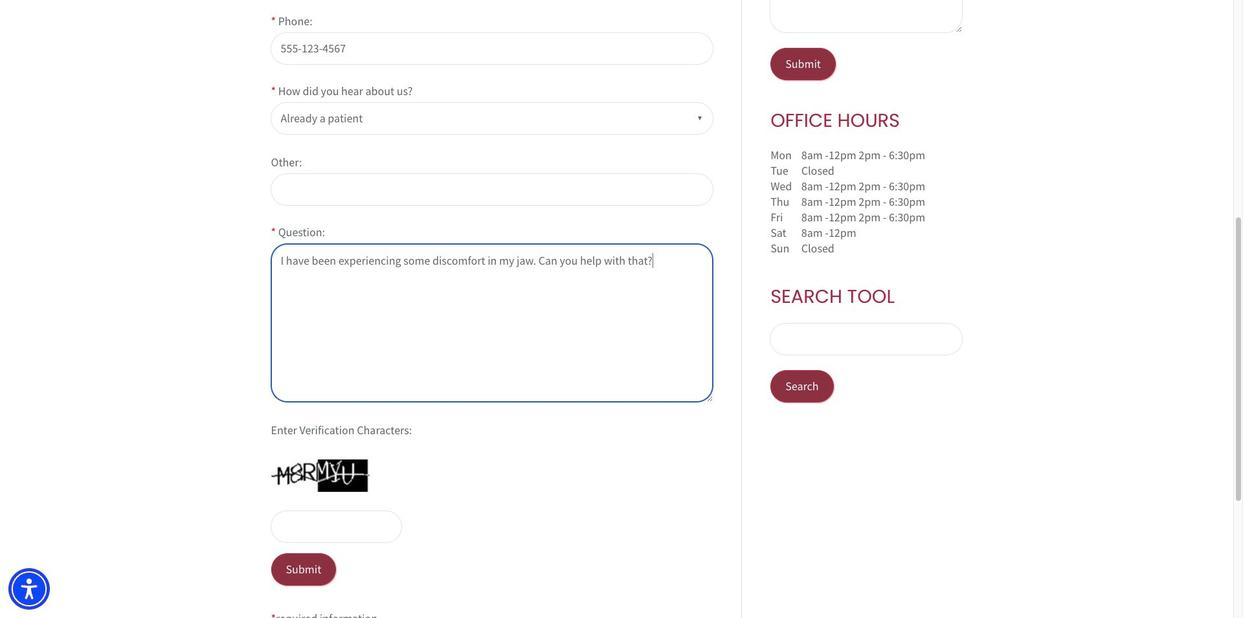Task type: locate. For each thing, give the bounding box(es) containing it.
None text field
[[271, 244, 713, 402], [771, 324, 962, 355], [271, 244, 713, 402], [771, 324, 962, 355]]

None submit
[[771, 48, 836, 80], [771, 370, 834, 403], [271, 553, 336, 586], [771, 48, 836, 80], [771, 370, 834, 403], [271, 553, 336, 586]]

None text field
[[271, 33, 713, 64], [271, 174, 713, 205], [271, 511, 401, 542], [271, 33, 713, 64], [271, 174, 713, 205], [271, 511, 401, 542]]



Task type: describe. For each thing, give the bounding box(es) containing it.
Ask the expert input field. text field
[[771, 0, 962, 32]]

captcha image
[[271, 460, 369, 492]]



Task type: vqa. For each thing, say whether or not it's contained in the screenshot.
text field
yes



